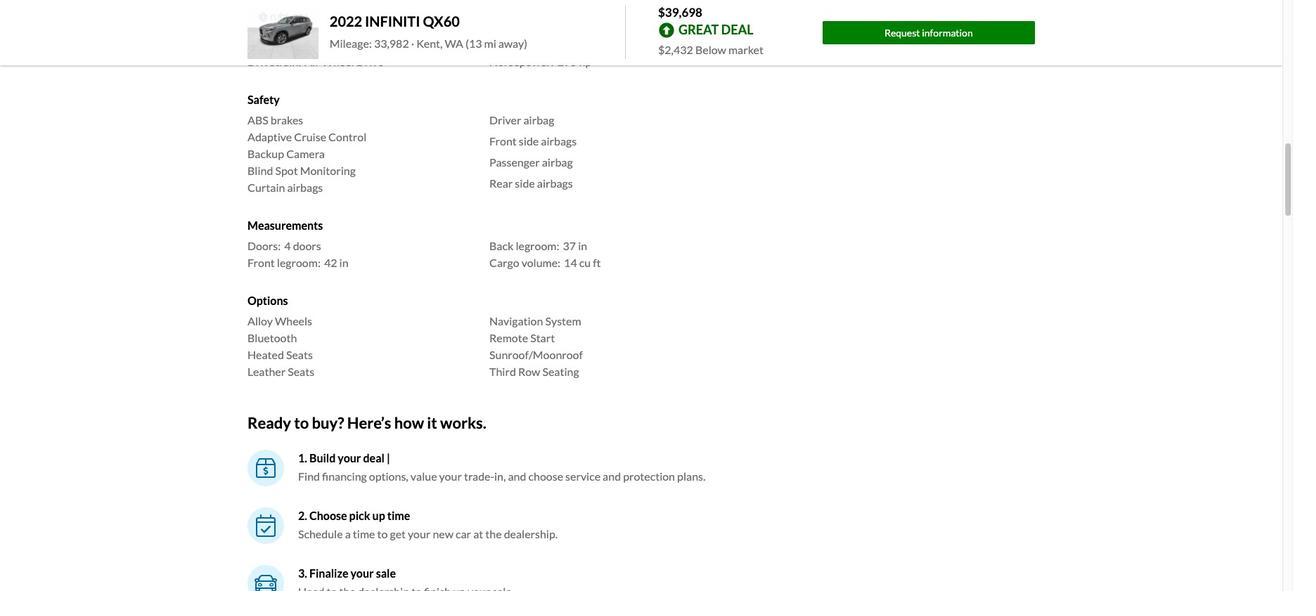 Task type: vqa. For each thing, say whether or not it's contained in the screenshot.
first 18% from the bottom of the 'Dealer reviews for Foundation Chevrolet' dialog
no



Task type: describe. For each thing, give the bounding box(es) containing it.
find
[[298, 470, 320, 483]]

cu
[[579, 256, 591, 269]]

295
[[558, 55, 577, 68]]

33,982
[[374, 37, 409, 50]]

curtain
[[248, 181, 285, 194]]

schedule
[[298, 527, 343, 541]]

all-
[[305, 55, 322, 68]]

mi
[[484, 37, 496, 50]]

back
[[490, 239, 514, 252]]

0 vertical spatial front
[[490, 134, 517, 148]]

performance
[[248, 17, 313, 31]]

2022 infiniti qx60 mileage: 33,982 · kent, wa (13 mi away)
[[330, 13, 528, 50]]

mileage:
[[330, 37, 372, 50]]

choose
[[529, 470, 563, 483]]

in inside doors: 4 doors front legroom: 42 in
[[339, 256, 349, 269]]

great
[[679, 22, 719, 37]]

front inside doors: 4 doors front legroom: 42 in
[[248, 256, 275, 269]]

your right value on the left bottom of the page
[[439, 470, 462, 483]]

car
[[456, 527, 471, 541]]

new
[[433, 527, 454, 541]]

finalize
[[309, 567, 349, 580]]

adaptive
[[248, 130, 292, 143]]

camera
[[286, 147, 325, 160]]

pick
[[349, 509, 370, 522]]

2.
[[298, 509, 307, 522]]

monitoring
[[300, 164, 356, 177]]

leather
[[248, 365, 286, 379]]

·
[[411, 37, 414, 50]]

alloy wheels bluetooth heated seats leather seats
[[248, 315, 315, 379]]

kent,
[[417, 37, 443, 50]]

ready
[[248, 414, 291, 433]]

transmission:
[[248, 38, 315, 51]]

bluetooth
[[248, 331, 297, 345]]

passenger airbag
[[490, 155, 573, 169]]

options,
[[369, 470, 409, 483]]

engine:
[[490, 38, 526, 51]]

transmission: 9-speed automatic drivetrain: all-wheel drive
[[248, 38, 413, 68]]

wheels
[[275, 315, 312, 328]]

1.
[[298, 451, 307, 465]]

measurements
[[248, 219, 323, 232]]

0 vertical spatial time
[[387, 509, 410, 522]]

navigation
[[490, 315, 543, 328]]

build
[[309, 451, 336, 465]]

your left sale
[[351, 567, 374, 580]]

value
[[411, 470, 437, 483]]

information
[[922, 26, 973, 38]]

cargo
[[490, 256, 520, 269]]

row
[[518, 365, 541, 379]]

brakes
[[271, 113, 303, 126]]

market
[[729, 43, 764, 56]]

0 vertical spatial seats
[[286, 348, 313, 362]]

it
[[427, 414, 437, 433]]

in,
[[495, 470, 506, 483]]

passenger
[[490, 155, 540, 169]]

doors
[[293, 239, 321, 252]]

control
[[329, 130, 367, 143]]

below
[[696, 43, 727, 56]]

blind
[[248, 164, 273, 177]]

seating
[[543, 365, 579, 379]]

4
[[284, 239, 291, 252]]

(13
[[466, 37, 482, 50]]

deal
[[722, 22, 754, 37]]

to inside 2. choose pick up time schedule a time to get your new car at the dealership.
[[377, 527, 388, 541]]

2022 infiniti qx60 image
[[248, 6, 319, 59]]

doors:
[[248, 239, 281, 252]]

1. build your deal | find financing options, value your trade-in, and choose service and protection plans.
[[298, 451, 706, 483]]

cruise
[[294, 130, 326, 143]]

side for rear
[[515, 176, 535, 190]]

14
[[564, 256, 577, 269]]

request information button
[[823, 21, 1035, 44]]

safety
[[248, 93, 280, 106]]

ready to buy? here's how it works.
[[248, 414, 487, 433]]

2022
[[330, 13, 362, 30]]

how
[[394, 414, 424, 433]]

2 and from the left
[[603, 470, 621, 483]]



Task type: locate. For each thing, give the bounding box(es) containing it.
works.
[[440, 414, 487, 433]]

1 horizontal spatial legroom:
[[516, 239, 560, 252]]

navigation system remote start sunroof/moonroof third row seating
[[490, 315, 583, 379]]

choose
[[309, 509, 347, 522]]

alloy
[[248, 315, 273, 328]]

front down "doors:"
[[248, 256, 275, 269]]

drivetrain:
[[248, 55, 301, 68]]

airbags up passenger airbag
[[541, 134, 577, 148]]

$2,432
[[658, 43, 693, 56]]

doors: 4 doors front legroom: 42 in
[[248, 239, 349, 269]]

|
[[387, 451, 390, 465]]

rear
[[490, 176, 513, 190]]

abs
[[248, 113, 269, 126]]

qx60
[[423, 13, 460, 30]]

1 vertical spatial front
[[248, 256, 275, 269]]

driver
[[490, 113, 522, 126]]

seats
[[286, 348, 313, 362], [288, 365, 315, 379]]

airbag for passenger airbag
[[542, 155, 573, 169]]

1 vertical spatial to
[[377, 527, 388, 541]]

third
[[490, 365, 516, 379]]

0 horizontal spatial to
[[294, 414, 309, 433]]

front side airbags
[[490, 134, 577, 148]]

automatic
[[361, 38, 413, 51]]

0 horizontal spatial front
[[248, 256, 275, 269]]

airbag up front side airbags
[[524, 113, 555, 126]]

backup
[[248, 147, 284, 160]]

legroom:
[[516, 239, 560, 252], [277, 256, 321, 269]]

1 horizontal spatial front
[[490, 134, 517, 148]]

seats down bluetooth
[[286, 348, 313, 362]]

your up financing
[[338, 451, 361, 465]]

system
[[546, 315, 581, 328]]

0 vertical spatial in
[[578, 239, 587, 252]]

1 vertical spatial side
[[515, 176, 535, 190]]

0 vertical spatial airbag
[[524, 113, 555, 126]]

engine: horsepower: 295 hp
[[490, 38, 592, 68]]

deal
[[363, 451, 385, 465]]

$39,698
[[658, 5, 703, 20]]

time up get at the left bottom of the page
[[387, 509, 410, 522]]

and right in,
[[508, 470, 527, 483]]

0 vertical spatial side
[[519, 134, 539, 148]]

to left get at the left bottom of the page
[[377, 527, 388, 541]]

legroom: up volume: at top left
[[516, 239, 560, 252]]

spot
[[275, 164, 298, 177]]

service
[[566, 470, 601, 483]]

back legroom: 37 in cargo volume: 14 cu ft
[[490, 239, 601, 269]]

seats right leather
[[288, 365, 315, 379]]

away)
[[499, 37, 528, 50]]

and
[[508, 470, 527, 483], [603, 470, 621, 483]]

request information
[[885, 26, 973, 38]]

1 vertical spatial seats
[[288, 365, 315, 379]]

0 vertical spatial legroom:
[[516, 239, 560, 252]]

time right a
[[353, 527, 375, 541]]

1 horizontal spatial in
[[578, 239, 587, 252]]

2. choose pick up time schedule a time to get your new car at the dealership.
[[298, 509, 558, 541]]

1 vertical spatial legroom:
[[277, 256, 321, 269]]

0 horizontal spatial time
[[353, 527, 375, 541]]

$2,432 below market
[[658, 43, 764, 56]]

at
[[474, 527, 483, 541]]

infiniti
[[365, 13, 420, 30]]

legroom: inside back legroom: 37 in cargo volume: 14 cu ft
[[516, 239, 560, 252]]

3. finalize your sale
[[298, 567, 396, 580]]

42
[[324, 256, 337, 269]]

37
[[563, 239, 576, 252]]

protection
[[623, 470, 675, 483]]

1 horizontal spatial and
[[603, 470, 621, 483]]

side up passenger airbag
[[519, 134, 539, 148]]

in right 42
[[339, 256, 349, 269]]

volume:
[[522, 256, 561, 269]]

0 horizontal spatial and
[[508, 470, 527, 483]]

airbags down passenger airbag
[[537, 176, 573, 190]]

legroom: inside doors: 4 doors front legroom: 42 in
[[277, 256, 321, 269]]

start
[[531, 331, 555, 345]]

airbags for front side airbags
[[541, 134, 577, 148]]

9-
[[318, 38, 329, 51]]

sunroof/moonroof
[[490, 348, 583, 362]]

wheel
[[322, 55, 354, 68]]

0 horizontal spatial in
[[339, 256, 349, 269]]

1 vertical spatial airbag
[[542, 155, 573, 169]]

and right service
[[603, 470, 621, 483]]

dealership.
[[504, 527, 558, 541]]

0 horizontal spatial legroom:
[[277, 256, 321, 269]]

airbags for rear side airbags
[[537, 176, 573, 190]]

to
[[294, 414, 309, 433], [377, 527, 388, 541]]

buy?
[[312, 414, 344, 433]]

horsepower:
[[490, 55, 554, 68]]

request
[[885, 26, 920, 38]]

in inside back legroom: 37 in cargo volume: 14 cu ft
[[578, 239, 587, 252]]

to left buy?
[[294, 414, 309, 433]]

1 and from the left
[[508, 470, 527, 483]]

up
[[373, 509, 385, 522]]

airbags down spot on the top left of page
[[287, 181, 323, 194]]

options
[[248, 294, 288, 307]]

airbag down front side airbags
[[542, 155, 573, 169]]

time
[[387, 509, 410, 522], [353, 527, 375, 541]]

0 vertical spatial to
[[294, 414, 309, 433]]

in right 37
[[578, 239, 587, 252]]

rear side airbags
[[490, 176, 573, 190]]

get
[[390, 527, 406, 541]]

a
[[345, 527, 351, 541]]

ft
[[593, 256, 601, 269]]

wa
[[445, 37, 464, 50]]

airbag
[[524, 113, 555, 126], [542, 155, 573, 169]]

1 horizontal spatial to
[[377, 527, 388, 541]]

airbags inside abs brakes adaptive cruise control backup camera blind spot monitoring curtain airbags
[[287, 181, 323, 194]]

front down driver
[[490, 134, 517, 148]]

heated
[[248, 348, 284, 362]]

the
[[486, 527, 502, 541]]

plans.
[[677, 470, 706, 483]]

front
[[490, 134, 517, 148], [248, 256, 275, 269]]

airbags
[[541, 134, 577, 148], [537, 176, 573, 190], [287, 181, 323, 194]]

1 horizontal spatial time
[[387, 509, 410, 522]]

1 vertical spatial time
[[353, 527, 375, 541]]

driver airbag
[[490, 113, 555, 126]]

your right get at the left bottom of the page
[[408, 527, 431, 541]]

3.
[[298, 567, 307, 580]]

side down passenger airbag
[[515, 176, 535, 190]]

trade-
[[464, 470, 495, 483]]

1 vertical spatial in
[[339, 256, 349, 269]]

airbag for driver airbag
[[524, 113, 555, 126]]

your inside 2. choose pick up time schedule a time to get your new car at the dealership.
[[408, 527, 431, 541]]

sale
[[376, 567, 396, 580]]

financing
[[322, 470, 367, 483]]

legroom: down the doors
[[277, 256, 321, 269]]

remote
[[490, 331, 528, 345]]

side for front
[[519, 134, 539, 148]]



